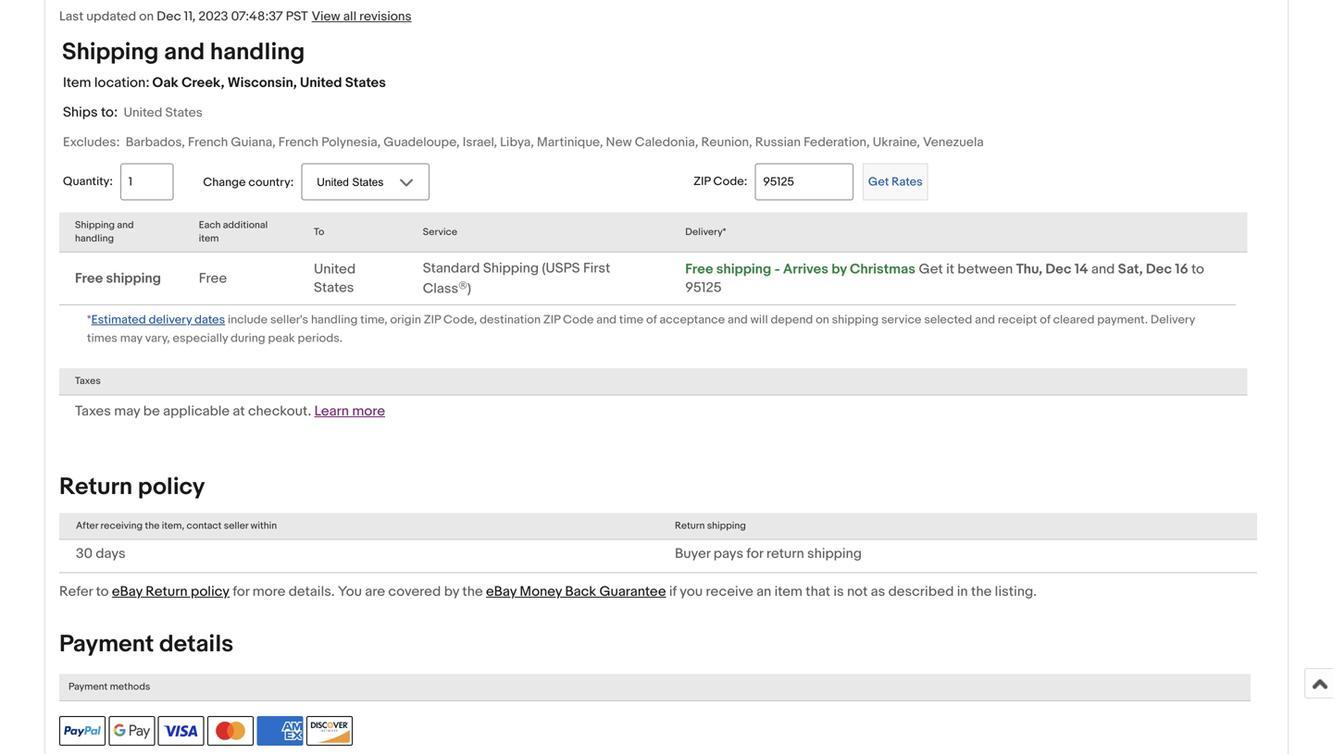 Task type: vqa. For each thing, say whether or not it's contained in the screenshot.
topmost United
yes



Task type: describe. For each thing, give the bounding box(es) containing it.
days
[[96, 546, 126, 562]]

delivery
[[149, 313, 192, 327]]

shipping inside standard shipping (usps first class
[[483, 260, 539, 277]]

service
[[423, 226, 457, 238]]

free shipping - arrives by christmas
[[685, 261, 915, 278]]

on inside the include seller's handling time, origin zip code, destination zip code and time of acceptance and will depend on shipping service selected and receipt of cleared payment. delivery times may vary, especially during peak periods.
[[816, 313, 829, 327]]

israel,
[[463, 135, 497, 150]]

item,
[[162, 520, 184, 532]]

30
[[76, 546, 93, 562]]

after receiving the item, contact seller within
[[76, 520, 277, 532]]

and left the time
[[596, 313, 617, 327]]

payment for payment details
[[59, 630, 154, 659]]

libya,
[[500, 135, 534, 150]]

code
[[563, 313, 594, 327]]

excludes:
[[63, 135, 120, 150]]

russian
[[755, 135, 801, 150]]

ships to: united states
[[63, 104, 203, 121]]

methods
[[110, 681, 150, 693]]

* estimated delivery dates
[[87, 313, 225, 327]]

code,
[[443, 313, 477, 327]]

united inside ships to: united states
[[124, 105, 162, 121]]

return for return shipping
[[675, 520, 705, 532]]

1 vertical spatial for
[[233, 584, 249, 600]]

and inside shipping and handling
[[117, 220, 134, 232]]

1 vertical spatial policy
[[191, 584, 230, 600]]

sat,
[[1118, 261, 1143, 278]]

christmas
[[850, 261, 915, 278]]

martinique,
[[537, 135, 603, 150]]

item inside each additional item
[[199, 233, 219, 245]]

location:
[[94, 74, 150, 91]]

to
[[314, 226, 324, 238]]

item
[[63, 74, 91, 91]]

listing.
[[995, 584, 1037, 600]]

change
[[203, 175, 246, 190]]

depend
[[771, 313, 813, 327]]

0 vertical spatial shipping
[[62, 38, 159, 67]]

30 days
[[76, 546, 126, 562]]

service
[[881, 313, 922, 327]]

1 of from the left
[[646, 313, 657, 327]]

shipping for return shipping
[[707, 520, 746, 532]]

thu,
[[1016, 261, 1042, 278]]

to inside get it between thu, dec 14 and sat, dec 16 to 95125
[[1191, 261, 1204, 278]]

1 vertical spatial item
[[774, 584, 802, 600]]

guadeloupe,
[[384, 135, 460, 150]]

google pay image
[[109, 716, 155, 746]]

caledonia,
[[635, 135, 698, 150]]

in
[[957, 584, 968, 600]]

shipping for free shipping - arrives by christmas
[[716, 261, 771, 278]]

after
[[76, 520, 98, 532]]

details
[[159, 630, 233, 659]]

wisconsin,
[[228, 74, 297, 91]]

2 vertical spatial united
[[314, 261, 356, 278]]

estimated delivery dates link
[[91, 311, 225, 328]]

include
[[228, 313, 268, 327]]

2 of from the left
[[1040, 313, 1050, 327]]

0 vertical spatial united
[[300, 74, 342, 91]]

between
[[957, 261, 1013, 278]]

get for rates
[[868, 175, 889, 189]]

ebay money back guarantee link
[[486, 584, 666, 600]]

and left will
[[728, 313, 748, 327]]

payment for payment methods
[[69, 681, 108, 693]]

federation,
[[804, 135, 870, 150]]

1 vertical spatial shipping and handling
[[75, 220, 134, 245]]

shipping inside the include seller's handling time, origin zip code, destination zip code and time of acceptance and will depend on shipping service selected and receipt of cleared payment. delivery times may vary, especially during peak periods.
[[832, 313, 879, 327]]

ZIP Code: text field
[[755, 164, 853, 201]]

(usps
[[542, 260, 580, 277]]

acceptance
[[659, 313, 725, 327]]

quantity:
[[63, 174, 113, 189]]

ships
[[63, 104, 98, 121]]

venezuela
[[923, 135, 984, 150]]

2 french from the left
[[278, 135, 319, 150]]

and left receipt
[[975, 313, 995, 327]]

get rates
[[868, 175, 923, 189]]

time,
[[360, 313, 387, 327]]

periods.
[[298, 331, 342, 346]]

handling inside shipping and handling
[[75, 233, 114, 245]]

each additional item
[[199, 220, 268, 245]]

1 horizontal spatial the
[[462, 584, 483, 600]]

0 horizontal spatial dec
[[157, 9, 181, 24]]

view all revisions link
[[308, 8, 412, 24]]

that
[[806, 584, 830, 600]]

payment details
[[59, 630, 233, 659]]

selected
[[924, 313, 972, 327]]

buyer pays for return shipping
[[675, 546, 862, 562]]

receiving
[[100, 520, 143, 532]]

2 horizontal spatial dec
[[1146, 261, 1172, 278]]

ebay return policy link
[[112, 584, 230, 600]]

11,
[[184, 9, 196, 24]]

back
[[565, 584, 596, 600]]

paypal image
[[59, 716, 106, 746]]

refer
[[59, 584, 93, 600]]

details.
[[289, 584, 335, 600]]

item location: oak creek, wisconsin, united states
[[63, 74, 386, 91]]

1 vertical spatial by
[[444, 584, 459, 600]]

shipping inside shipping and handling
[[75, 220, 115, 232]]

2 horizontal spatial zip
[[694, 174, 711, 189]]

times
[[87, 331, 117, 346]]

return for return policy
[[59, 473, 133, 502]]

you
[[680, 584, 703, 600]]

within
[[251, 520, 277, 532]]

as
[[871, 584, 885, 600]]

barbados,
[[126, 135, 185, 150]]

all
[[343, 9, 356, 24]]

1 horizontal spatial dec
[[1045, 261, 1071, 278]]

oak
[[152, 74, 178, 91]]

master card image
[[207, 716, 254, 746]]

new
[[606, 135, 632, 150]]

learn more link
[[314, 403, 385, 420]]

states inside ships to: united states
[[165, 105, 203, 121]]

2 vertical spatial return
[[146, 584, 188, 600]]



Task type: locate. For each thing, give the bounding box(es) containing it.
1 french from the left
[[188, 135, 228, 150]]

free shipping
[[75, 270, 161, 287]]

Quantity: text field
[[120, 164, 173, 201]]

the right in
[[971, 584, 992, 600]]

destination
[[480, 313, 541, 327]]

polynesia,
[[321, 135, 381, 150]]

by
[[831, 261, 847, 278], [444, 584, 459, 600]]

seller
[[224, 520, 248, 532]]

1 horizontal spatial item
[[774, 584, 802, 600]]

on right the "updated" at the left of page
[[139, 9, 154, 24]]

zip left code on the left top
[[543, 313, 560, 327]]

updated
[[86, 9, 136, 24]]

dates
[[195, 313, 225, 327]]

0 vertical spatial get
[[868, 175, 889, 189]]

0 vertical spatial by
[[831, 261, 847, 278]]

are
[[365, 584, 385, 600]]

1 horizontal spatial ebay
[[486, 584, 517, 600]]

not
[[847, 584, 868, 600]]

1 horizontal spatial on
[[816, 313, 829, 327]]

money
[[520, 584, 562, 600]]

policy up the details
[[191, 584, 230, 600]]

by right arrives
[[831, 261, 847, 278]]

shipping left -
[[716, 261, 771, 278]]

shipping up estimated
[[106, 270, 161, 287]]

handling inside the include seller's handling time, origin zip code, destination zip code and time of acceptance and will depend on shipping service selected and receipt of cleared payment. delivery times may vary, especially during peak periods.
[[311, 313, 358, 327]]

0 horizontal spatial of
[[646, 313, 657, 327]]

applicable
[[163, 403, 230, 420]]

dec left '14'
[[1045, 261, 1071, 278]]

free up the 95125
[[685, 261, 713, 278]]

taxes may be applicable at checkout. learn more
[[75, 403, 385, 420]]

0 vertical spatial on
[[139, 9, 154, 24]]

american express image
[[257, 716, 303, 746]]

0 vertical spatial more
[[352, 403, 385, 420]]

and down the quantity: text box
[[117, 220, 134, 232]]

return up payment details
[[146, 584, 188, 600]]

item
[[199, 233, 219, 245], [774, 584, 802, 600]]

95125
[[685, 280, 722, 296]]

payment.
[[1097, 313, 1148, 327]]

learn
[[314, 403, 349, 420]]

0 vertical spatial shipping and handling
[[62, 38, 305, 67]]

1 vertical spatial more
[[252, 584, 285, 600]]

more right learn
[[352, 403, 385, 420]]

1 horizontal spatial for
[[747, 546, 763, 562]]

for right pays on the bottom right of page
[[747, 546, 763, 562]]

taxes for taxes may be applicable at checkout. learn more
[[75, 403, 111, 420]]

of right the time
[[646, 313, 657, 327]]

discover image
[[306, 716, 353, 746]]

1 horizontal spatial to
[[1191, 261, 1204, 278]]

0 horizontal spatial get
[[868, 175, 889, 189]]

handling
[[210, 38, 305, 67], [75, 233, 114, 245], [311, 313, 358, 327]]

zip code:
[[694, 174, 747, 189]]

french right guiana,
[[278, 135, 319, 150]]

2 horizontal spatial handling
[[311, 313, 358, 327]]

shipping and handling up "oak"
[[62, 38, 305, 67]]

shipping up "location:"
[[62, 38, 159, 67]]

may inside the include seller's handling time, origin zip code, destination zip code and time of acceptance and will depend on shipping service selected and receipt of cleared payment. delivery times may vary, especially during peak periods.
[[120, 331, 142, 346]]

may left be
[[114, 403, 140, 420]]

states up periods.
[[314, 280, 354, 296]]

shipping up pays on the bottom right of page
[[707, 520, 746, 532]]

united
[[300, 74, 342, 91], [124, 105, 162, 121], [314, 261, 356, 278]]

excludes: barbados, french guiana, french polynesia, guadeloupe, israel, libya, martinique, new caledonia, reunion, russian federation, ukraine, venezuela
[[63, 135, 984, 150]]

0 vertical spatial to
[[1191, 261, 1204, 278]]

and up creek,
[[164, 38, 205, 67]]

policy up item,
[[138, 473, 205, 502]]

return shipping
[[675, 520, 746, 532]]

additional
[[223, 220, 268, 232]]

states up polynesia,
[[345, 74, 386, 91]]

® )
[[458, 279, 471, 297]]

1 horizontal spatial more
[[352, 403, 385, 420]]

0 horizontal spatial more
[[252, 584, 285, 600]]

of
[[646, 313, 657, 327], [1040, 313, 1050, 327]]

1 horizontal spatial zip
[[543, 313, 560, 327]]

payment up payment methods
[[59, 630, 154, 659]]

is
[[833, 584, 844, 600]]

and right '14'
[[1091, 261, 1115, 278]]

0 horizontal spatial for
[[233, 584, 249, 600]]

dec left 11,
[[157, 9, 181, 24]]

taxes
[[75, 375, 101, 387], [75, 403, 111, 420]]

zip right origin
[[424, 313, 441, 327]]

get for it
[[919, 261, 943, 278]]

free up "*"
[[75, 270, 103, 287]]

2023
[[198, 9, 228, 24]]

delivery
[[1151, 313, 1195, 327]]

ebay left 'money'
[[486, 584, 517, 600]]

return policy
[[59, 473, 205, 502]]

0 horizontal spatial item
[[199, 233, 219, 245]]

visa image
[[158, 716, 204, 746]]

the left item,
[[145, 520, 160, 532]]

receipt
[[998, 313, 1037, 327]]

0 vertical spatial may
[[120, 331, 142, 346]]

shipping and handling
[[62, 38, 305, 67], [75, 220, 134, 245]]

1 vertical spatial get
[[919, 261, 943, 278]]

item right an
[[774, 584, 802, 600]]

and inside get it between thu, dec 14 and sat, dec 16 to 95125
[[1091, 261, 1115, 278]]

guarantee
[[599, 584, 666, 600]]

2 vertical spatial handling
[[311, 313, 358, 327]]

by right covered
[[444, 584, 459, 600]]

0 horizontal spatial to
[[96, 584, 109, 600]]

shipping left service
[[832, 313, 879, 327]]

reunion,
[[701, 135, 752, 150]]

0 horizontal spatial handling
[[75, 233, 114, 245]]

zip left code: at the right
[[694, 174, 711, 189]]

item down each
[[199, 233, 219, 245]]

arrives
[[783, 261, 828, 278]]

shipping up the 'is'
[[807, 546, 862, 562]]

0 horizontal spatial zip
[[424, 313, 441, 327]]

united down the to
[[314, 261, 356, 278]]

handling up wisconsin,
[[210, 38, 305, 67]]

0 horizontal spatial return
[[59, 473, 133, 502]]

return
[[766, 546, 804, 562]]

0 vertical spatial handling
[[210, 38, 305, 67]]

estimated
[[91, 313, 146, 327]]

2 horizontal spatial the
[[971, 584, 992, 600]]

delivery*
[[685, 226, 726, 238]]

1 horizontal spatial get
[[919, 261, 943, 278]]

1 horizontal spatial handling
[[210, 38, 305, 67]]

0 vertical spatial for
[[747, 546, 763, 562]]

vary,
[[145, 331, 170, 346]]

to right 16
[[1191, 261, 1204, 278]]

1 vertical spatial shipping
[[75, 220, 115, 232]]

refer to ebay return policy for more details. you are covered by the ebay money back guarantee if you receive an item that is not as described in the listing.
[[59, 584, 1037, 600]]

-
[[774, 261, 780, 278]]

be
[[143, 403, 160, 420]]

last
[[59, 9, 83, 24]]

0 horizontal spatial ebay
[[112, 584, 142, 600]]

)
[[468, 280, 471, 297]]

1 vertical spatial handling
[[75, 233, 114, 245]]

ebay
[[112, 584, 142, 600], [486, 584, 517, 600]]

on right depend on the top right
[[816, 313, 829, 327]]

1 horizontal spatial french
[[278, 135, 319, 150]]

for down seller
[[233, 584, 249, 600]]

free for free shipping
[[75, 270, 103, 287]]

shipping down quantity: at the left top of the page
[[75, 220, 115, 232]]

0 horizontal spatial free
[[75, 270, 103, 287]]

2 vertical spatial states
[[314, 280, 354, 296]]

free for free shipping - arrives by christmas
[[685, 261, 713, 278]]

each
[[199, 220, 221, 232]]

if
[[669, 584, 677, 600]]

may down estimated
[[120, 331, 142, 346]]

last updated on dec 11, 2023 07:48:37 pst view all revisions
[[59, 9, 412, 24]]

0 horizontal spatial by
[[444, 584, 459, 600]]

payment methods
[[69, 681, 150, 693]]

dec
[[157, 9, 181, 24], [1045, 261, 1071, 278], [1146, 261, 1172, 278]]

return up buyer
[[675, 520, 705, 532]]

2 horizontal spatial free
[[685, 261, 713, 278]]

0 vertical spatial item
[[199, 233, 219, 245]]

*
[[87, 313, 91, 327]]

shipping
[[62, 38, 159, 67], [75, 220, 115, 232], [483, 260, 539, 277]]

on
[[139, 9, 154, 24], [816, 313, 829, 327]]

states down "oak"
[[165, 105, 203, 121]]

handling up free shipping in the top left of the page
[[75, 233, 114, 245]]

the
[[145, 520, 160, 532], [462, 584, 483, 600], [971, 584, 992, 600]]

1 vertical spatial payment
[[69, 681, 108, 693]]

taxes left be
[[75, 403, 111, 420]]

1 ebay from the left
[[112, 584, 142, 600]]

cleared
[[1053, 313, 1094, 327]]

ebay down the 'days'
[[112, 584, 142, 600]]

standard shipping (usps first class
[[423, 260, 610, 297]]

0 vertical spatial policy
[[138, 473, 205, 502]]

covered
[[388, 584, 441, 600]]

0 horizontal spatial on
[[139, 9, 154, 24]]

1 vertical spatial to
[[96, 584, 109, 600]]

1 horizontal spatial free
[[199, 270, 227, 287]]

will
[[750, 313, 768, 327]]

get
[[868, 175, 889, 189], [919, 261, 943, 278]]

shipping and handling up free shipping in the top left of the page
[[75, 220, 134, 245]]

of right receipt
[[1040, 313, 1050, 327]]

the right covered
[[462, 584, 483, 600]]

to right refer
[[96, 584, 109, 600]]

shipping left (usps
[[483, 260, 539, 277]]

1 vertical spatial states
[[165, 105, 203, 121]]

1 taxes from the top
[[75, 375, 101, 387]]

free
[[685, 261, 713, 278], [75, 270, 103, 287], [199, 270, 227, 287]]

united right wisconsin,
[[300, 74, 342, 91]]

0 vertical spatial taxes
[[75, 375, 101, 387]]

seller's
[[270, 313, 308, 327]]

2 vertical spatial shipping
[[483, 260, 539, 277]]

more left details.
[[252, 584, 285, 600]]

an
[[756, 584, 771, 600]]

0 vertical spatial return
[[59, 473, 133, 502]]

united up barbados, at left
[[124, 105, 162, 121]]

taxes for taxes
[[75, 375, 101, 387]]

0 horizontal spatial french
[[188, 135, 228, 150]]

standard
[[423, 260, 480, 277]]

get left the rates
[[868, 175, 889, 189]]

07:48:37
[[231, 9, 283, 24]]

return
[[59, 473, 133, 502], [675, 520, 705, 532], [146, 584, 188, 600]]

payment left methods
[[69, 681, 108, 693]]

taxes down times
[[75, 375, 101, 387]]

1 horizontal spatial of
[[1040, 313, 1050, 327]]

1 vertical spatial on
[[816, 313, 829, 327]]

united states
[[314, 261, 356, 296]]

dec left 16
[[1146, 261, 1172, 278]]

free up dates
[[199, 270, 227, 287]]

2 ebay from the left
[[486, 584, 517, 600]]

1 vertical spatial united
[[124, 105, 162, 121]]

first
[[583, 260, 610, 277]]

get left it at right
[[919, 261, 943, 278]]

1 horizontal spatial return
[[146, 584, 188, 600]]

checkout.
[[248, 403, 311, 420]]

0 vertical spatial payment
[[59, 630, 154, 659]]

country:
[[248, 175, 294, 190]]

0 horizontal spatial the
[[145, 520, 160, 532]]

1 vertical spatial return
[[675, 520, 705, 532]]

get it between thu, dec 14 and sat, dec 16 to 95125
[[685, 261, 1204, 296]]

0 vertical spatial states
[[345, 74, 386, 91]]

1 vertical spatial taxes
[[75, 403, 111, 420]]

16
[[1175, 261, 1188, 278]]

return up after
[[59, 473, 133, 502]]

include seller's handling time, origin zip code, destination zip code and time of acceptance and will depend on shipping service selected and receipt of cleared payment. delivery times may vary, especially during peak periods.
[[87, 313, 1195, 346]]

class
[[423, 280, 458, 297]]

rates
[[892, 175, 923, 189]]

policy
[[138, 473, 205, 502], [191, 584, 230, 600]]

shipping for free shipping
[[106, 270, 161, 287]]

to
[[1191, 261, 1204, 278], [96, 584, 109, 600]]

states inside united states
[[314, 280, 354, 296]]

2 horizontal spatial return
[[675, 520, 705, 532]]

1 vertical spatial may
[[114, 403, 140, 420]]

get inside button
[[868, 175, 889, 189]]

get inside get it between thu, dec 14 and sat, dec 16 to 95125
[[919, 261, 943, 278]]

1 horizontal spatial by
[[831, 261, 847, 278]]

french up change
[[188, 135, 228, 150]]

2 taxes from the top
[[75, 403, 111, 420]]

handling up periods.
[[311, 313, 358, 327]]



